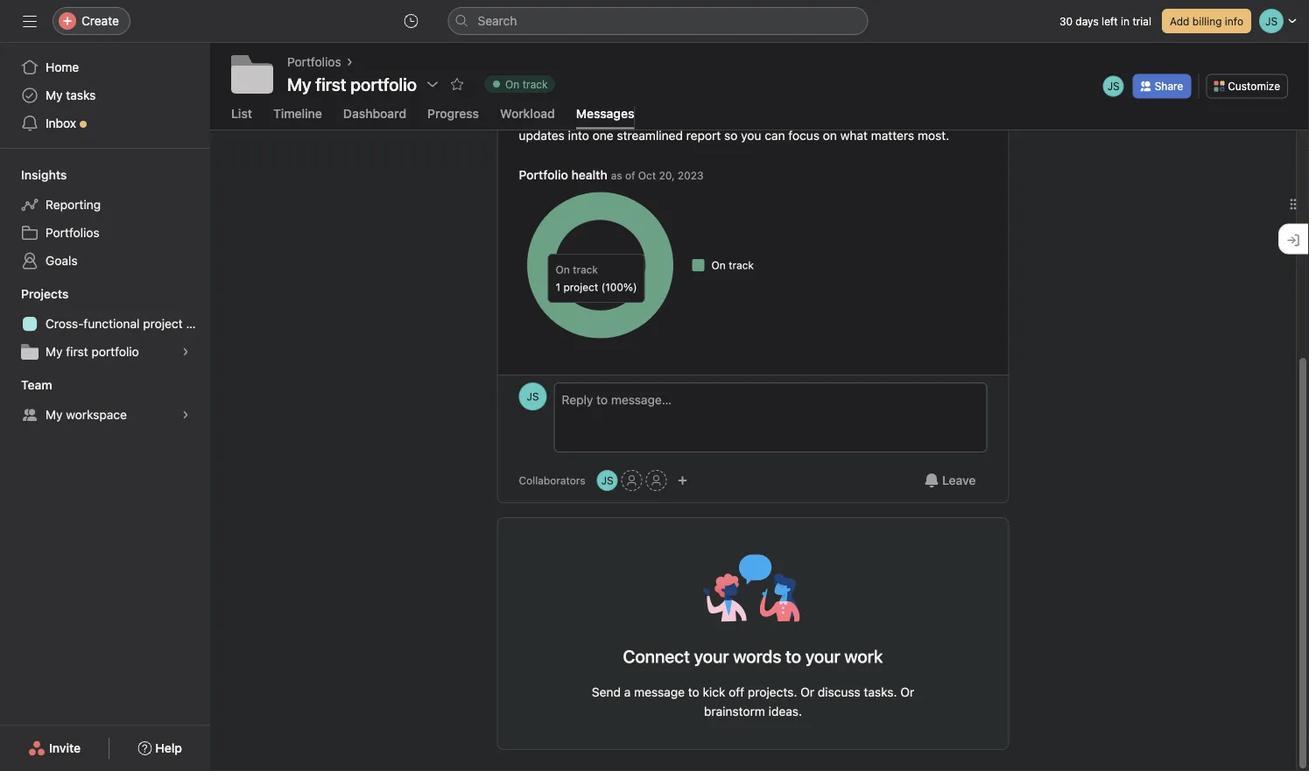 Task type: describe. For each thing, give the bounding box(es) containing it.
and
[[790, 90, 811, 104]]

add billing info
[[1170, 15, 1243, 27]]

days
[[1076, 15, 1099, 27]]

oct
[[638, 169, 656, 182]]

dashboard
[[343, 106, 406, 120]]

portfolios inside the "insights" element
[[46, 225, 100, 240]]

my for my first portfolio
[[46, 345, 63, 359]]

how
[[932, 90, 956, 104]]

search button
[[448, 7, 868, 35]]

matters
[[871, 128, 914, 143]]

plan
[[186, 317, 210, 331]]

my workspace
[[46, 408, 127, 422]]

to for words
[[785, 646, 801, 667]]

progress
[[427, 106, 479, 120]]

create
[[81, 14, 119, 28]]

one
[[592, 128, 613, 143]]

cross-
[[46, 317, 84, 331]]

invite
[[49, 741, 81, 756]]

0 vertical spatial you
[[752, 109, 773, 123]]

project inside 'link'
[[143, 317, 183, 331]]

my for my tasks
[[46, 88, 63, 102]]

2 horizontal spatial js
[[1107, 80, 1120, 92]]

send
[[592, 685, 621, 699]]

goals
[[46, 253, 78, 268]]

my for my workspace
[[46, 408, 63, 422]]

use
[[519, 90, 541, 104]]

asana
[[663, 109, 698, 123]]

your
[[694, 646, 729, 667]]

timeline
[[273, 106, 322, 120]]

first
[[66, 345, 88, 359]]

so
[[724, 128, 738, 143]]

progress link
[[427, 106, 479, 129]]

teammates
[[724, 90, 786, 104]]

inbox
[[46, 116, 76, 130]]

add
[[1170, 15, 1189, 27]]

in
[[1121, 15, 1130, 27]]

leave button
[[913, 465, 987, 496]]

30
[[1059, 15, 1073, 27]]

tasks.
[[864, 685, 897, 699]]

on
[[823, 128, 837, 143]]

first portfolio
[[315, 74, 417, 94]]

cross-functional project plan
[[46, 317, 210, 331]]

1 horizontal spatial can
[[765, 128, 785, 143]]

insights button
[[0, 166, 67, 184]]

send a message to kick off projects. or discuss tasks. or brainstorm ideas.
[[592, 685, 914, 719]]

1 or from the left
[[800, 685, 814, 699]]

1 vertical spatial on track
[[711, 259, 754, 271]]

team button
[[0, 377, 52, 394]]

0 horizontal spatial updates
[[519, 128, 565, 143]]

1 horizontal spatial on
[[711, 259, 726, 271]]

a
[[624, 685, 631, 699]]

projects
[[519, 109, 565, 123]]

share button
[[1133, 74, 1191, 98]]

1 horizontal spatial updates
[[633, 90, 679, 104]]

projects element
[[0, 278, 210, 370]]

collaborators
[[519, 474, 585, 487]]

connect your words to your work
[[623, 646, 883, 667]]

use portfolio status updates to give teammates and leaders visibility into how projects are progressing. asana can help you aggregate multiple project status updates into one streamlined report so you can focus on what matters most.
[[519, 90, 966, 143]]

most.
[[918, 128, 949, 143]]

list link
[[231, 106, 252, 129]]

add billing info button
[[1162, 9, 1251, 33]]

global element
[[0, 43, 210, 148]]

trial
[[1132, 15, 1151, 27]]

multiple
[[837, 109, 882, 123]]

30 days left in trial
[[1059, 15, 1151, 27]]

as
[[611, 169, 622, 182]]

insights
[[21, 168, 67, 182]]

help
[[725, 109, 749, 123]]

add or remove collaborators image
[[677, 475, 688, 486]]

focus
[[788, 128, 820, 143]]

0 vertical spatial into
[[908, 90, 929, 104]]

hide sidebar image
[[23, 14, 37, 28]]

my first portfolio
[[46, 345, 139, 359]]

info
[[1225, 15, 1243, 27]]

report
[[686, 128, 721, 143]]

home link
[[11, 53, 200, 81]]

portfolio inside "use portfolio status updates to give teammates and leaders visibility into how projects are progressing. asana can help you aggregate multiple project status updates into one streamlined report so you can focus on what matters most."
[[544, 90, 592, 104]]

1 vertical spatial js
[[527, 390, 539, 403]]

portfolio health as of oct 20, 2023
[[519, 167, 704, 182]]

insights element
[[0, 159, 210, 278]]

show options image
[[426, 77, 440, 91]]

create button
[[53, 7, 130, 35]]

ideas.
[[768, 704, 802, 719]]



Task type: locate. For each thing, give the bounding box(es) containing it.
0 vertical spatial can
[[701, 109, 721, 123]]

1 horizontal spatial project
[[885, 109, 925, 123]]

1 vertical spatial updates
[[519, 128, 565, 143]]

project up matters
[[885, 109, 925, 123]]

leave
[[942, 473, 976, 488]]

1 horizontal spatial into
[[908, 90, 929, 104]]

0 horizontal spatial status
[[595, 90, 630, 104]]

workspace
[[66, 408, 127, 422]]

timeline link
[[273, 106, 322, 129]]

js button right the collaborators
[[597, 470, 618, 491]]

0 vertical spatial project
[[885, 109, 925, 123]]

0 horizontal spatial portfolios link
[[11, 219, 200, 247]]

1 horizontal spatial portfolios link
[[287, 53, 341, 72]]

0 horizontal spatial track
[[522, 78, 548, 90]]

tasks
[[66, 88, 96, 102]]

0 vertical spatial updates
[[633, 90, 679, 104]]

2 vertical spatial js
[[601, 474, 614, 487]]

updates down 'projects'
[[519, 128, 565, 143]]

1 horizontal spatial portfolio
[[544, 90, 592, 104]]

your work
[[805, 646, 883, 667]]

0 horizontal spatial on track
[[505, 78, 548, 90]]

1 horizontal spatial status
[[928, 109, 963, 123]]

home
[[46, 60, 79, 74]]

left
[[1102, 15, 1118, 27]]

js button up the collaborators
[[519, 382, 547, 410]]

0 vertical spatial to
[[682, 90, 694, 104]]

0 horizontal spatial js
[[527, 390, 539, 403]]

portfolios down reporting
[[46, 225, 100, 240]]

1 vertical spatial portfolios
[[46, 225, 100, 240]]

my first portfolio link
[[11, 338, 200, 366]]

1 horizontal spatial on track
[[711, 259, 754, 271]]

of
[[625, 169, 635, 182]]

off
[[729, 685, 744, 699]]

my tasks
[[46, 88, 96, 102]]

1 vertical spatial into
[[568, 128, 589, 143]]

streamlined
[[617, 128, 683, 143]]

are
[[568, 109, 586, 123]]

dashboard link
[[343, 106, 406, 129]]

portfolios link up "my first portfolio"
[[287, 53, 341, 72]]

goals link
[[11, 247, 200, 275]]

my inside projects element
[[46, 345, 63, 359]]

0 vertical spatial js button
[[519, 382, 547, 410]]

2 or from the left
[[900, 685, 914, 699]]

0 vertical spatial portfolios
[[287, 55, 341, 69]]

can left focus
[[765, 128, 785, 143]]

see details, my first portfolio image
[[180, 347, 191, 357]]

help button
[[126, 733, 193, 764]]

to left kick
[[688, 685, 699, 699]]

0 horizontal spatial portfolios
[[46, 225, 100, 240]]

kick
[[703, 685, 725, 699]]

reporting link
[[11, 191, 200, 219]]

you right so
[[741, 128, 761, 143]]

2 vertical spatial to
[[688, 685, 699, 699]]

projects
[[21, 287, 69, 301]]

portfolios link down reporting
[[11, 219, 200, 247]]

my down team
[[46, 408, 63, 422]]

0 vertical spatial on track
[[505, 78, 548, 90]]

my left tasks
[[46, 88, 63, 102]]

my
[[287, 74, 311, 94], [46, 88, 63, 102], [46, 345, 63, 359], [46, 408, 63, 422]]

team
[[21, 378, 52, 392]]

on
[[505, 78, 520, 90], [711, 259, 726, 271]]

functional
[[84, 317, 140, 331]]

what
[[840, 128, 868, 143]]

0 vertical spatial status
[[595, 90, 630, 104]]

js up the collaborators
[[527, 390, 539, 403]]

my inside global element
[[46, 88, 63, 102]]

js right the collaborators
[[601, 474, 614, 487]]

billing
[[1192, 15, 1222, 27]]

you down teammates
[[752, 109, 773, 123]]

portfolio down cross-functional project plan 'link'
[[91, 345, 139, 359]]

1 vertical spatial can
[[765, 128, 785, 143]]

0 horizontal spatial into
[[568, 128, 589, 143]]

track
[[522, 78, 548, 90], [729, 259, 754, 271]]

0 vertical spatial track
[[522, 78, 548, 90]]

1 vertical spatial track
[[729, 259, 754, 271]]

add to starred image
[[450, 77, 464, 91]]

list
[[231, 106, 252, 120]]

to for message
[[688, 685, 699, 699]]

inbox link
[[11, 109, 200, 137]]

my inside teams element
[[46, 408, 63, 422]]

give
[[697, 90, 720, 104]]

progressing.
[[589, 109, 660, 123]]

js button
[[519, 382, 547, 410], [597, 470, 618, 491]]

invite button
[[17, 733, 92, 764]]

history image
[[404, 14, 418, 28]]

portfolios
[[287, 55, 341, 69], [46, 225, 100, 240]]

0 horizontal spatial js button
[[519, 382, 547, 410]]

customize button
[[1206, 74, 1288, 98]]

0 horizontal spatial or
[[800, 685, 814, 699]]

my for my first portfolio
[[287, 74, 311, 94]]

search list box
[[448, 7, 868, 35]]

status
[[595, 90, 630, 104], [928, 109, 963, 123]]

1 horizontal spatial or
[[900, 685, 914, 699]]

portfolio inside projects element
[[91, 345, 139, 359]]

to left give
[[682, 90, 694, 104]]

0 vertical spatial on
[[505, 78, 520, 90]]

my up timeline
[[287, 74, 311, 94]]

status up messages
[[595, 90, 630, 104]]

1 horizontal spatial js button
[[597, 470, 618, 491]]

or right tasks.
[[900, 685, 914, 699]]

on track
[[505, 78, 548, 90], [711, 259, 754, 271]]

into left how
[[908, 90, 929, 104]]

0 vertical spatial js
[[1107, 80, 1120, 92]]

1 vertical spatial portfolio
[[91, 345, 139, 359]]

visibility
[[859, 90, 904, 104]]

0 horizontal spatial project
[[143, 317, 183, 331]]

portfolios link
[[287, 53, 341, 72], [11, 219, 200, 247]]

0 vertical spatial portfolios link
[[287, 53, 341, 72]]

to inside send a message to kick off projects. or discuss tasks. or brainstorm ideas.
[[688, 685, 699, 699]]

20,
[[659, 169, 675, 182]]

1 vertical spatial project
[[143, 317, 183, 331]]

portfolios up "my first portfolio"
[[287, 55, 341, 69]]

1 horizontal spatial portfolios
[[287, 55, 341, 69]]

1 vertical spatial js button
[[597, 470, 618, 491]]

words
[[733, 646, 781, 667]]

to inside "use portfolio status updates to give teammates and leaders visibility into how projects are progressing. asana can help you aggregate multiple project status updates into one streamlined report so you can focus on what matters most."
[[682, 90, 694, 104]]

portfolio health
[[519, 167, 607, 182]]

1 vertical spatial to
[[785, 646, 801, 667]]

on track inside dropdown button
[[505, 78, 548, 90]]

track inside dropdown button
[[522, 78, 548, 90]]

messages
[[576, 106, 634, 120]]

1 horizontal spatial track
[[729, 259, 754, 271]]

workload link
[[500, 106, 555, 129]]

to right words on the bottom right of the page
[[785, 646, 801, 667]]

customize
[[1228, 80, 1280, 92]]

into down the are
[[568, 128, 589, 143]]

0 horizontal spatial portfolio
[[91, 345, 139, 359]]

js left share button
[[1107, 80, 1120, 92]]

0 horizontal spatial can
[[701, 109, 721, 123]]

project inside "use portfolio status updates to give teammates and leaders visibility into how projects are progressing. asana can help you aggregate multiple project status updates into one streamlined report so you can focus on what matters most."
[[885, 109, 925, 123]]

help
[[155, 741, 182, 756]]

on inside dropdown button
[[505, 78, 520, 90]]

projects button
[[0, 285, 69, 303]]

can down give
[[701, 109, 721, 123]]

see details, my workspace image
[[180, 410, 191, 420]]

1 vertical spatial portfolios link
[[11, 219, 200, 247]]

my left first
[[46, 345, 63, 359]]

search
[[478, 14, 517, 28]]

aggregate
[[776, 109, 834, 123]]

status down how
[[928, 109, 963, 123]]

portfolio up the are
[[544, 90, 592, 104]]

share
[[1155, 80, 1183, 92]]

0 horizontal spatial on
[[505, 78, 520, 90]]

my workspace link
[[11, 401, 200, 429]]

portfolio
[[544, 90, 592, 104], [91, 345, 139, 359]]

0 vertical spatial portfolio
[[544, 90, 592, 104]]

discuss
[[818, 685, 860, 699]]

1 vertical spatial on
[[711, 259, 726, 271]]

js
[[1107, 80, 1120, 92], [527, 390, 539, 403], [601, 474, 614, 487]]

teams element
[[0, 370, 210, 433]]

projects.
[[748, 685, 797, 699]]

1 vertical spatial status
[[928, 109, 963, 123]]

reporting
[[46, 197, 101, 212]]

1 horizontal spatial js
[[601, 474, 614, 487]]

project left the plan
[[143, 317, 183, 331]]

updates up asana
[[633, 90, 679, 104]]

or
[[800, 685, 814, 699], [900, 685, 914, 699]]

cross-functional project plan link
[[11, 310, 210, 338]]

1 vertical spatial you
[[741, 128, 761, 143]]

connect
[[623, 646, 690, 667]]

on track button
[[476, 72, 563, 96]]

or up ideas.
[[800, 685, 814, 699]]



Task type: vqa. For each thing, say whether or not it's contained in the screenshot.
More actions image
no



